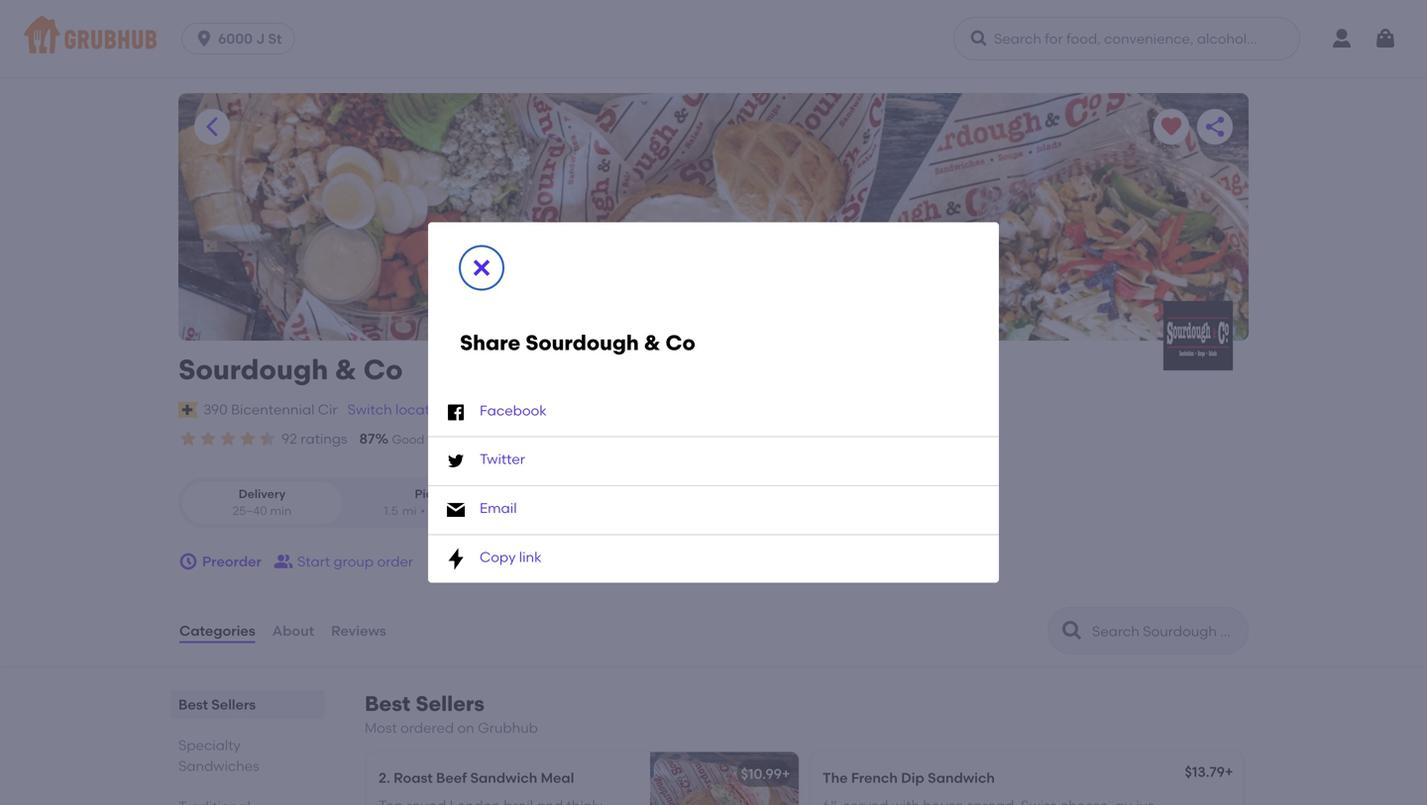 Task type: describe. For each thing, give the bounding box(es) containing it.
390
[[203, 402, 228, 418]]

pickup
[[415, 487, 455, 501]]

sandwich for beef
[[470, 770, 537, 787]]

meal
[[541, 770, 574, 787]]

preorder button
[[178, 544, 262, 580]]

best for best sellers
[[178, 697, 208, 714]]

92 ratings
[[281, 431, 347, 447]]

1 horizontal spatial sourdough
[[526, 330, 639, 356]]

delivery
[[239, 487, 286, 501]]

svg image for facebook
[[444, 401, 468, 425]]

svg image
[[969, 29, 989, 49]]

$10.99 +
[[741, 766, 790, 783]]

2. roast beef sandwich meal image
[[650, 753, 799, 806]]

about button
[[271, 596, 315, 667]]

reviews button
[[330, 596, 387, 667]]

svg image for preorder
[[178, 552, 198, 572]]

sellers for best sellers most ordered on grubhub
[[416, 692, 485, 717]]

email
[[480, 500, 517, 517]]

on time delivery
[[503, 433, 596, 447]]

0 horizontal spatial sourdough
[[178, 353, 328, 387]]

92
[[281, 431, 297, 447]]

svg image for copy link
[[444, 548, 468, 571]]

+ for $13.79 +
[[1225, 764, 1233, 781]]

1 horizontal spatial &
[[644, 330, 661, 356]]

72
[[612, 431, 627, 447]]

Search Sourdough & Co  search field
[[1090, 623, 1242, 641]]

most
[[365, 720, 397, 737]]

bicentennial
[[231, 402, 315, 418]]

$10.99
[[741, 766, 782, 783]]

saved restaurant button
[[1154, 109, 1189, 145]]

delivery
[[552, 433, 596, 447]]

cir
[[318, 402, 338, 418]]

copy
[[480, 549, 516, 566]]

87
[[359, 431, 375, 447]]

correct order
[[644, 433, 723, 447]]

6000
[[218, 30, 253, 47]]

sandwich for dip
[[928, 770, 995, 787]]

1.5
[[384, 504, 398, 519]]

reviews
[[331, 623, 386, 640]]

caret left icon image
[[200, 115, 224, 139]]

roast
[[394, 770, 433, 787]]

on
[[457, 720, 474, 737]]

390 bicentennial cir button
[[202, 399, 339, 421]]

2. roast beef sandwich meal
[[379, 770, 574, 787]]

0 horizontal spatial &
[[335, 353, 357, 387]]

+ for $10.99 +
[[782, 766, 790, 783]]

25–40
[[233, 504, 267, 519]]

copy link
[[480, 549, 542, 566]]

subscription pass image
[[178, 402, 198, 418]]

switch location button
[[347, 399, 452, 421]]

the french dip sandwich
[[823, 770, 995, 787]]

•
[[421, 504, 425, 519]]

categories
[[179, 623, 255, 640]]

link
[[519, 549, 542, 566]]

food
[[427, 433, 454, 447]]

ratings
[[301, 431, 347, 447]]

main navigation navigation
[[0, 0, 1427, 77]]

390 bicentennial cir
[[203, 402, 338, 418]]

6000 j st
[[218, 30, 282, 47]]

1 horizontal spatial co
[[666, 330, 696, 356]]

saved restaurant image
[[1160, 115, 1183, 139]]

dip
[[901, 770, 925, 787]]



Task type: locate. For each thing, give the bounding box(es) containing it.
mi
[[402, 504, 417, 519]]

group
[[334, 553, 374, 570]]

the
[[823, 770, 848, 787]]

sourdough up 390 bicentennial cir
[[178, 353, 328, 387]]

sellers up "specialty"
[[211, 697, 256, 714]]

order inside button
[[377, 553, 413, 570]]

$13.79
[[1185, 764, 1225, 781]]

j
[[256, 30, 265, 47]]

switch
[[347, 402, 392, 418]]

best for best sellers most ordered on grubhub
[[365, 692, 411, 717]]

co up 'switch'
[[363, 353, 403, 387]]

pickup 1.5 mi • 15–25 min
[[384, 487, 485, 519]]

1 horizontal spatial sellers
[[416, 692, 485, 717]]

1 horizontal spatial sandwich
[[928, 770, 995, 787]]

1 vertical spatial order
[[377, 553, 413, 570]]

1 min from the left
[[270, 504, 292, 519]]

0 horizontal spatial +
[[782, 766, 790, 783]]

time
[[523, 433, 549, 447]]

french
[[851, 770, 898, 787]]

svg image for 6000 j st
[[194, 29, 214, 49]]

good food
[[392, 433, 454, 447]]

15–25
[[429, 504, 461, 519]]

on
[[503, 433, 520, 447]]

svg image inside the 6000 j st button
[[194, 29, 214, 49]]

best sellers most ordered on grubhub
[[365, 692, 538, 737]]

2.
[[379, 770, 390, 787]]

2 min from the left
[[464, 504, 485, 519]]

about
[[272, 623, 314, 640]]

sellers
[[416, 692, 485, 717], [211, 697, 256, 714]]

sandwich right dip
[[928, 770, 995, 787]]

0 vertical spatial order
[[691, 433, 723, 447]]

star icon image
[[178, 429, 198, 449], [198, 429, 218, 449], [218, 429, 238, 449], [238, 429, 258, 449], [258, 429, 278, 449], [258, 429, 278, 449]]

0 horizontal spatial sellers
[[211, 697, 256, 714]]

correct
[[644, 433, 689, 447]]

preorder
[[202, 553, 262, 570]]

+
[[1225, 764, 1233, 781], [782, 766, 790, 783]]

svg image for email
[[444, 499, 468, 522]]

&
[[644, 330, 661, 356], [335, 353, 357, 387]]

beef
[[436, 770, 467, 787]]

order right 'group'
[[377, 553, 413, 570]]

sellers for best sellers
[[211, 697, 256, 714]]

option group
[[178, 478, 518, 528]]

search icon image
[[1060, 620, 1084, 643]]

best
[[365, 692, 411, 717], [178, 697, 208, 714]]

twitter
[[480, 451, 525, 468]]

facebook
[[480, 402, 547, 419]]

min inside delivery 25–40 min
[[270, 504, 292, 519]]

start group order button
[[273, 544, 413, 580]]

switch location
[[347, 402, 451, 418]]

1 horizontal spatial order
[[691, 433, 723, 447]]

co
[[666, 330, 696, 356], [363, 353, 403, 387]]

start group order
[[297, 553, 413, 570]]

2 sandwich from the left
[[928, 770, 995, 787]]

option group containing delivery 25–40 min
[[178, 478, 518, 528]]

0 horizontal spatial co
[[363, 353, 403, 387]]

best up "most"
[[365, 692, 411, 717]]

best up "specialty"
[[178, 697, 208, 714]]

share
[[460, 330, 520, 356]]

order
[[691, 433, 723, 447], [377, 553, 413, 570]]

sandwich
[[470, 770, 537, 787], [928, 770, 995, 787]]

1 horizontal spatial +
[[1225, 764, 1233, 781]]

ordered
[[400, 720, 454, 737]]

& up cir
[[335, 353, 357, 387]]

$13.79 +
[[1185, 764, 1233, 781]]

sourdough
[[526, 330, 639, 356], [178, 353, 328, 387]]

share icon image
[[1203, 115, 1227, 139]]

people icon image
[[273, 552, 293, 572]]

& up correct
[[644, 330, 661, 356]]

sourdough & co  logo image
[[1164, 301, 1233, 371]]

6000 j st button
[[181, 23, 303, 55]]

categories button
[[178, 596, 256, 667]]

order right correct
[[691, 433, 723, 447]]

best sellers
[[178, 697, 256, 714]]

0 horizontal spatial sandwich
[[470, 770, 537, 787]]

delivery 25–40 min
[[233, 487, 292, 519]]

svg image inside preorder button
[[178, 552, 198, 572]]

0 horizontal spatial min
[[270, 504, 292, 519]]

min
[[270, 504, 292, 519], [464, 504, 485, 519]]

1 horizontal spatial best
[[365, 692, 411, 717]]

svg image
[[1374, 27, 1397, 51], [194, 29, 214, 49], [470, 256, 494, 280], [444, 401, 468, 425], [444, 450, 468, 474], [444, 499, 468, 522], [444, 548, 468, 571], [178, 552, 198, 572]]

0 horizontal spatial best
[[178, 697, 208, 714]]

share sourdough & co
[[460, 330, 696, 356]]

svg image for twitter
[[444, 450, 468, 474]]

sellers inside best sellers most ordered on grubhub
[[416, 692, 485, 717]]

0 horizontal spatial order
[[377, 553, 413, 570]]

location
[[395, 402, 451, 418]]

best inside best sellers most ordered on grubhub
[[365, 692, 411, 717]]

start
[[297, 553, 330, 570]]

specialty sandwiches
[[178, 737, 259, 775]]

specialty
[[178, 737, 241, 754]]

grubhub
[[478, 720, 538, 737]]

min down "delivery"
[[270, 504, 292, 519]]

good
[[392, 433, 424, 447]]

min right the 15–25
[[464, 504, 485, 519]]

st
[[268, 30, 282, 47]]

co up correct order
[[666, 330, 696, 356]]

95
[[470, 431, 486, 447]]

1 sandwich from the left
[[470, 770, 537, 787]]

sourdough & co
[[178, 353, 403, 387]]

1 horizontal spatial min
[[464, 504, 485, 519]]

sourdough right share
[[526, 330, 639, 356]]

sandwich down the grubhub
[[470, 770, 537, 787]]

sandwiches
[[178, 758, 259, 775]]

sellers up on
[[416, 692, 485, 717]]

min inside pickup 1.5 mi • 15–25 min
[[464, 504, 485, 519]]



Task type: vqa. For each thing, say whether or not it's contained in the screenshot.
Food
yes



